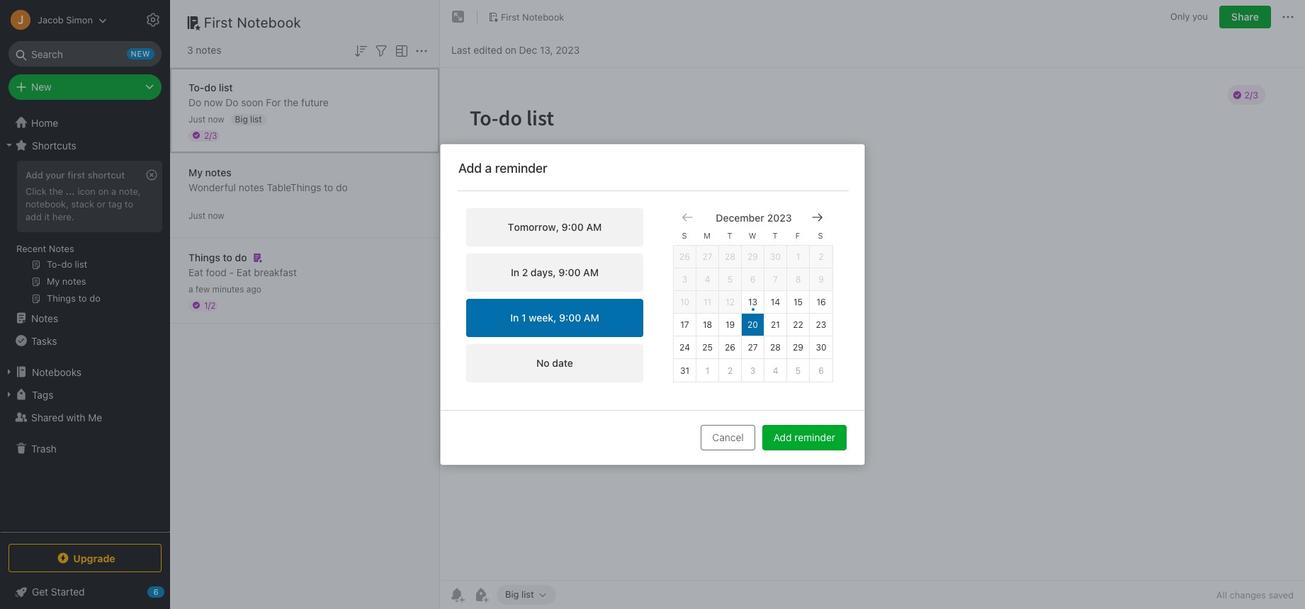 Task type: locate. For each thing, give the bounding box(es) containing it.
first up 3 notes
[[204, 14, 233, 30]]

1 horizontal spatial to
[[223, 251, 232, 263]]

30 button
[[765, 246, 788, 269], [810, 337, 833, 359]]

group
[[0, 157, 169, 313]]

30
[[771, 252, 781, 262], [816, 342, 827, 353]]

1 vertical spatial 30 button
[[810, 337, 833, 359]]

big list right add tag image
[[505, 589, 534, 601]]

4 for 4 button to the left
[[705, 274, 711, 285]]

1 horizontal spatial the
[[284, 96, 299, 108]]

0 horizontal spatial 28 button
[[720, 246, 742, 269]]

notes up tasks
[[31, 312, 58, 324]]

0 horizontal spatial 2 button
[[720, 359, 742, 382]]

1 horizontal spatial first notebook
[[501, 11, 564, 22]]

1 do from the left
[[189, 96, 201, 108]]

19 button
[[720, 314, 742, 337]]

1 vertical spatial 2023
[[768, 212, 792, 224]]

26 right 25 button
[[725, 342, 736, 353]]

1 vertical spatial 30
[[816, 342, 827, 353]]

no
[[537, 357, 550, 369]]

8 button
[[788, 269, 810, 291]]

1 horizontal spatial 5 button
[[788, 359, 810, 382]]

do left soon
[[226, 96, 238, 108]]

27 button down 20
[[742, 337, 765, 359]]

5 button up 12
[[720, 269, 742, 291]]

1 horizontal spatial 6
[[819, 365, 824, 376]]

0 vertical spatial 3 button
[[674, 269, 697, 291]]

2 up the 9
[[819, 252, 824, 262]]

to inside icon on a note, notebook, stack or tag to add it here.
[[125, 198, 133, 210]]

0 horizontal spatial 3
[[187, 44, 193, 56]]

add for add your first shortcut
[[26, 169, 43, 181]]

1
[[797, 252, 801, 262], [706, 365, 710, 376]]

3 for left 3 button
[[682, 274, 688, 285]]

27 button down m
[[697, 246, 720, 269]]

6 up 13
[[750, 274, 756, 285]]

1 vertical spatial 27
[[748, 342, 758, 353]]

26 up 10
[[680, 252, 690, 262]]

4 up 11
[[705, 274, 711, 285]]

1 horizontal spatial 29
[[793, 342, 804, 353]]

1 vertical spatial 29 button
[[788, 337, 810, 359]]

1 vertical spatial to
[[125, 198, 133, 210]]

0 horizontal spatial do
[[204, 81, 216, 93]]

0 vertical spatial to
[[324, 181, 333, 193]]

tree
[[0, 111, 170, 532]]

to inside my notes wonderful notes tablethings to do
[[324, 181, 333, 193]]

5 button
[[720, 269, 742, 291], [788, 359, 810, 382]]

1 for the top 1 button
[[797, 252, 801, 262]]

now down to-
[[204, 96, 223, 108]]

2 right 31 button
[[728, 365, 733, 376]]

0 horizontal spatial to
[[125, 198, 133, 210]]

1 vertical spatial 5
[[796, 365, 801, 376]]

am inside "tomorrow, 9:00 am" button
[[587, 221, 602, 233]]

0 horizontal spatial notebook
[[237, 14, 302, 30]]

add inside "button"
[[774, 432, 792, 444]]

9:00 right 'tomorrow,'
[[562, 221, 584, 233]]

1 vertical spatial 6
[[819, 365, 824, 376]]

2 vertical spatial do
[[235, 251, 247, 263]]

1 horizontal spatial add
[[459, 161, 482, 176]]

1 down f
[[797, 252, 801, 262]]

29 button down 22
[[788, 337, 810, 359]]

t
[[728, 231, 733, 240], [773, 231, 778, 240]]

add reminder
[[774, 432, 836, 444]]

notebooks link
[[0, 361, 169, 383]]

notes link
[[0, 307, 169, 330]]

now inside 'to-do list do now do soon for the future'
[[204, 96, 223, 108]]

tag
[[108, 198, 122, 210]]

2 just from the top
[[189, 210, 206, 221]]

2 button down the 19 button
[[720, 359, 742, 382]]

1 horizontal spatial 5
[[796, 365, 801, 376]]

2 horizontal spatial to
[[324, 181, 333, 193]]

30 up 7
[[771, 252, 781, 262]]

2023 right december
[[768, 212, 792, 224]]

2 button up the 9
[[810, 246, 833, 269]]

0 horizontal spatial 27 button
[[697, 246, 720, 269]]

3
[[187, 44, 193, 56], [682, 274, 688, 285], [751, 365, 756, 376]]

15 button
[[788, 291, 810, 314]]

list
[[219, 81, 233, 93], [250, 114, 262, 124], [522, 589, 534, 601]]

1 horizontal spatial 28 button
[[765, 337, 788, 359]]

to
[[324, 181, 333, 193], [125, 198, 133, 210], [223, 251, 232, 263]]

2 vertical spatial notes
[[239, 181, 264, 193]]

0 vertical spatial list
[[219, 81, 233, 93]]

add tag image
[[473, 587, 490, 604]]

0 vertical spatial 29 button
[[742, 246, 765, 269]]

0 horizontal spatial 26 button
[[674, 246, 697, 269]]

in
[[511, 267, 520, 279]]

here.
[[52, 211, 74, 222]]

28 down december field
[[725, 252, 736, 262]]

4
[[705, 274, 711, 285], [773, 365, 779, 376]]

first notebook up 3 notes
[[204, 14, 302, 30]]

the left ...
[[49, 186, 63, 197]]

now down the wonderful
[[208, 210, 224, 221]]

30 button up 7
[[765, 246, 788, 269]]

1 right 31 button
[[706, 365, 710, 376]]

first
[[501, 11, 520, 22], [204, 14, 233, 30]]

on
[[505, 44, 517, 56], [98, 186, 109, 197]]

group containing add your first shortcut
[[0, 157, 169, 313]]

1 vertical spatial am
[[584, 267, 599, 279]]

3 up to-
[[187, 44, 193, 56]]

first up last edited on dec 13, 2023
[[501, 11, 520, 22]]

your
[[46, 169, 65, 181]]

6 button down 23 button
[[810, 359, 833, 382]]

0 vertical spatial just now
[[189, 114, 224, 124]]

26 button up 10
[[674, 246, 697, 269]]

list right add tag image
[[522, 589, 534, 601]]

2 do from the left
[[226, 96, 238, 108]]

or
[[97, 198, 106, 210]]

3 notes
[[187, 44, 221, 56]]

notes for my
[[205, 166, 232, 178]]

4 button
[[697, 269, 720, 291], [765, 359, 788, 382]]

27 down 20 button
[[748, 342, 758, 353]]

0 vertical spatial 27 button
[[697, 246, 720, 269]]

3 button up 10
[[674, 269, 697, 291]]

notebook
[[523, 11, 564, 22], [237, 14, 302, 30]]

20
[[748, 320, 758, 330]]

1 horizontal spatial 27 button
[[742, 337, 765, 359]]

0 horizontal spatial 2023
[[556, 44, 580, 56]]

list down soon
[[250, 114, 262, 124]]

eat food - eat breakfast
[[189, 266, 297, 278]]

0 horizontal spatial t
[[728, 231, 733, 240]]

1 vertical spatial 1
[[706, 365, 710, 376]]

home
[[31, 117, 58, 129]]

big down soon
[[235, 114, 248, 124]]

1 horizontal spatial a
[[189, 284, 193, 295]]

add a reminder image
[[449, 587, 466, 604]]

29 down w
[[748, 252, 758, 262]]

tomorrow, 9:00 am button
[[466, 208, 644, 247]]

first notebook
[[501, 11, 564, 22], [204, 14, 302, 30]]

28 button
[[720, 246, 742, 269], [765, 337, 788, 359]]

5 up 12
[[728, 274, 733, 285]]

0 vertical spatial big list
[[235, 114, 262, 124]]

0 horizontal spatial first notebook
[[204, 14, 302, 30]]

am up in 2 days, 9:00 am
[[587, 221, 602, 233]]

1 horizontal spatial on
[[505, 44, 517, 56]]

to right "tablethings"
[[324, 181, 333, 193]]

s left m
[[682, 231, 687, 240]]

0 horizontal spatial reminder
[[495, 161, 548, 176]]

17
[[681, 320, 690, 330]]

s right f
[[818, 231, 823, 240]]

0 vertical spatial am
[[587, 221, 602, 233]]

3 up 10
[[682, 274, 688, 285]]

just down the wonderful
[[189, 210, 206, 221]]

2 horizontal spatial add
[[774, 432, 792, 444]]

2023 right 13,
[[556, 44, 580, 56]]

click the ...
[[26, 186, 75, 197]]

3 inside note list element
[[187, 44, 193, 56]]

2 vertical spatial a
[[189, 284, 193, 295]]

16
[[817, 297, 826, 308]]

eat right -
[[237, 266, 251, 278]]

list right to-
[[219, 81, 233, 93]]

on inside note window element
[[505, 44, 517, 56]]

28
[[725, 252, 736, 262], [771, 342, 781, 353]]

notes right recent at top
[[49, 243, 74, 254]]

2 vertical spatial to
[[223, 251, 232, 263]]

2 for the bottom the 2 button
[[728, 365, 733, 376]]

1 button right 31
[[697, 359, 720, 382]]

1 horizontal spatial do
[[226, 96, 238, 108]]

0 horizontal spatial first
[[204, 14, 233, 30]]

big list inside note list element
[[235, 114, 262, 124]]

just
[[189, 114, 206, 124], [189, 210, 206, 221]]

0 horizontal spatial 2
[[522, 267, 528, 279]]

add inside group
[[26, 169, 43, 181]]

1 horizontal spatial 3 button
[[742, 359, 765, 382]]

1 horizontal spatial big list
[[505, 589, 534, 601]]

do inside 'to-do list do now do soon for the future'
[[204, 81, 216, 93]]

1 vertical spatial big list
[[505, 589, 534, 601]]

the
[[284, 96, 299, 108], [49, 186, 63, 197]]

shared with me link
[[0, 406, 169, 429]]

22 button
[[788, 314, 810, 337]]

with
[[66, 412, 85, 424]]

0 horizontal spatial 30 button
[[765, 246, 788, 269]]

notes
[[49, 243, 74, 254], [31, 312, 58, 324]]

the inside group
[[49, 186, 63, 197]]

now up 2/3
[[208, 114, 224, 124]]

30 button down 23
[[810, 337, 833, 359]]

6 down 23 button
[[819, 365, 824, 376]]

9 button
[[810, 269, 833, 291]]

tasks button
[[0, 330, 169, 352]]

0 horizontal spatial s
[[682, 231, 687, 240]]

am right days,
[[584, 267, 599, 279]]

tags
[[32, 389, 53, 401]]

28 button down 21
[[765, 337, 788, 359]]

12
[[726, 297, 735, 308]]

4 button down 21 button
[[765, 359, 788, 382]]

on left dec
[[505, 44, 517, 56]]

4 button up 11
[[697, 269, 720, 291]]

1 vertical spatial 6 button
[[810, 359, 833, 382]]

2 eat from the left
[[237, 266, 251, 278]]

dec
[[519, 44, 537, 56]]

20 button
[[742, 314, 765, 337]]

2023 field
[[765, 210, 792, 225]]

big list
[[235, 114, 262, 124], [505, 589, 534, 601]]

tomorrow, 9:00 am
[[508, 221, 602, 233]]

on up "or"
[[98, 186, 109, 197]]

eat down the things
[[189, 266, 203, 278]]

0 vertical spatial 2023
[[556, 44, 580, 56]]

0 horizontal spatial a
[[111, 186, 116, 197]]

0 vertical spatial 3
[[187, 44, 193, 56]]

do down to-
[[189, 96, 201, 108]]

s
[[682, 231, 687, 240], [818, 231, 823, 240]]

31 button
[[674, 359, 697, 382]]

do right "tablethings"
[[336, 181, 348, 193]]

27
[[703, 252, 713, 262], [748, 342, 758, 353]]

Note Editor text field
[[440, 68, 1306, 581]]

None search field
[[18, 41, 152, 67]]

notes up the wonderful
[[205, 166, 232, 178]]

t down december field
[[728, 231, 733, 240]]

18
[[703, 320, 712, 330]]

27 down m
[[703, 252, 713, 262]]

1 vertical spatial notes
[[31, 312, 58, 324]]

29 button down w
[[742, 246, 765, 269]]

ago
[[247, 284, 261, 295]]

3 button
[[674, 269, 697, 291], [742, 359, 765, 382]]

3 button down 20 button
[[742, 359, 765, 382]]

a
[[485, 161, 492, 176], [111, 186, 116, 197], [189, 284, 193, 295]]

5 button down 22 button on the bottom of the page
[[788, 359, 810, 382]]

26 button down 19
[[720, 337, 742, 359]]

just now up 2/3
[[189, 114, 224, 124]]

0 horizontal spatial 28
[[725, 252, 736, 262]]

1 button
[[788, 246, 810, 269], [697, 359, 720, 382]]

1 horizontal spatial t
[[773, 231, 778, 240]]

saved
[[1269, 590, 1294, 601]]

1 button down f
[[788, 246, 810, 269]]

the right for
[[284, 96, 299, 108]]

first notebook inside button
[[501, 11, 564, 22]]

big list inside button
[[505, 589, 534, 601]]

26 button
[[674, 246, 697, 269], [720, 337, 742, 359]]

big list down soon
[[235, 114, 262, 124]]

big right add tag image
[[505, 589, 519, 601]]

home link
[[0, 111, 170, 134]]

0 vertical spatial reminder
[[495, 161, 548, 176]]

1 horizontal spatial 2
[[728, 365, 733, 376]]

2 right "in"
[[522, 267, 528, 279]]

9:00 right days,
[[559, 267, 581, 279]]

1 horizontal spatial reminder
[[795, 432, 836, 444]]

0 vertical spatial now
[[204, 96, 223, 108]]

4 down 21 button
[[773, 365, 779, 376]]

do
[[189, 96, 201, 108], [226, 96, 238, 108]]

to down note,
[[125, 198, 133, 210]]

just up 2/3
[[189, 114, 206, 124]]

notes right the wonderful
[[239, 181, 264, 193]]

1 vertical spatial 29
[[793, 342, 804, 353]]

do up eat food - eat breakfast
[[235, 251, 247, 263]]

1 horizontal spatial notebook
[[523, 11, 564, 22]]

big inside button
[[505, 589, 519, 601]]

0 vertical spatial do
[[204, 81, 216, 93]]

0 vertical spatial 27
[[703, 252, 713, 262]]

note list element
[[170, 0, 440, 610]]

0 horizontal spatial 26
[[680, 252, 690, 262]]

1 vertical spatial just now
[[189, 210, 224, 221]]

eat
[[189, 266, 203, 278], [237, 266, 251, 278]]

0 horizontal spatial on
[[98, 186, 109, 197]]

the inside 'to-do list do now do soon for the future'
[[284, 96, 299, 108]]

28 button down december field
[[720, 246, 742, 269]]

1 just from the top
[[189, 114, 206, 124]]

December field
[[713, 210, 765, 225]]

0 horizontal spatial eat
[[189, 266, 203, 278]]

5 down 22 button on the bottom of the page
[[796, 365, 801, 376]]

24 button
[[674, 337, 697, 359]]

notes
[[196, 44, 221, 56], [205, 166, 232, 178], [239, 181, 264, 193]]

1 vertical spatial 4 button
[[765, 359, 788, 382]]

1 vertical spatial 1 button
[[697, 359, 720, 382]]

1 horizontal spatial first
[[501, 11, 520, 22]]

soon
[[241, 96, 263, 108]]

0 horizontal spatial add
[[26, 169, 43, 181]]

2 vertical spatial now
[[208, 210, 224, 221]]

1 vertical spatial 27 button
[[742, 337, 765, 359]]

expand notebooks image
[[4, 366, 15, 378]]

0 vertical spatial 28
[[725, 252, 736, 262]]

do inside my notes wonderful notes tablethings to do
[[336, 181, 348, 193]]

3 down 20 button
[[751, 365, 756, 376]]

2
[[819, 252, 824, 262], [522, 267, 528, 279], [728, 365, 733, 376]]

30 down 23 button
[[816, 342, 827, 353]]

reminder
[[495, 161, 548, 176], [795, 432, 836, 444]]

0 vertical spatial on
[[505, 44, 517, 56]]

28 down 21 button
[[771, 342, 781, 353]]

1 horizontal spatial 1
[[797, 252, 801, 262]]

just now down the wonderful
[[189, 210, 224, 221]]

1 horizontal spatial 2023
[[768, 212, 792, 224]]

am
[[587, 221, 602, 233], [584, 267, 599, 279]]

0 horizontal spatial do
[[189, 96, 201, 108]]

0 vertical spatial 5 button
[[720, 269, 742, 291]]

26
[[680, 252, 690, 262], [725, 342, 736, 353]]

do down 3 notes
[[204, 81, 216, 93]]

first notebook up dec
[[501, 11, 564, 22]]

notes up to-
[[196, 44, 221, 56]]

0 horizontal spatial 3 button
[[674, 269, 697, 291]]

t down 2023 field
[[773, 231, 778, 240]]

29 down 22 button on the bottom of the page
[[793, 342, 804, 353]]

notebooks
[[32, 366, 82, 378]]

first notebook inside note list element
[[204, 14, 302, 30]]

to up -
[[223, 251, 232, 263]]

0 vertical spatial 4
[[705, 274, 711, 285]]

22
[[793, 320, 804, 330]]

1 horizontal spatial eat
[[237, 266, 251, 278]]

1 s from the left
[[682, 231, 687, 240]]

6 button left 7
[[742, 269, 765, 291]]

big
[[235, 114, 248, 124], [505, 589, 519, 601]]



Task type: vqa. For each thing, say whether or not it's contained in the screenshot.
1st Tab from right
no



Task type: describe. For each thing, give the bounding box(es) containing it.
all changes saved
[[1217, 590, 1294, 601]]

add
[[26, 211, 42, 222]]

new button
[[9, 74, 162, 100]]

0 vertical spatial 28 button
[[720, 246, 742, 269]]

no date
[[537, 357, 573, 369]]

14
[[771, 297, 781, 308]]

first inside 'first notebook' button
[[501, 11, 520, 22]]

5 for the left 5 button
[[728, 274, 733, 285]]

23
[[816, 320, 827, 330]]

you
[[1193, 11, 1209, 22]]

all
[[1217, 590, 1228, 601]]

upgrade button
[[9, 544, 162, 573]]

2 t from the left
[[773, 231, 778, 240]]

26 for bottom '26' button
[[725, 342, 736, 353]]

last edited on dec 13, 2023
[[452, 44, 580, 56]]

13 button
[[742, 291, 765, 314]]

1 vertical spatial 2 button
[[720, 359, 742, 382]]

0 horizontal spatial 4 button
[[697, 269, 720, 291]]

26 for left '26' button
[[680, 252, 690, 262]]

december
[[716, 212, 765, 224]]

food
[[206, 266, 227, 278]]

a few minutes ago
[[189, 284, 261, 295]]

first inside note list element
[[204, 14, 233, 30]]

1 vertical spatial list
[[250, 114, 262, 124]]

trash
[[31, 443, 57, 455]]

notebook,
[[26, 198, 69, 210]]

0 horizontal spatial 29 button
[[742, 246, 765, 269]]

2 for the top the 2 button
[[819, 252, 824, 262]]

no date button
[[466, 345, 644, 383]]

add your first shortcut
[[26, 169, 125, 181]]

tomorrow,
[[508, 221, 559, 233]]

-
[[229, 266, 234, 278]]

15
[[794, 297, 803, 308]]

4 for right 4 button
[[773, 365, 779, 376]]

5 for the right 5 button
[[796, 365, 801, 376]]

settings image
[[145, 11, 162, 28]]

expand tags image
[[4, 389, 15, 401]]

9
[[819, 274, 824, 285]]

to-
[[189, 81, 204, 93]]

note window element
[[440, 0, 1306, 610]]

my
[[189, 166, 203, 178]]

shortcuts
[[32, 139, 76, 151]]

recent
[[16, 243, 46, 254]]

click
[[26, 186, 47, 197]]

it
[[44, 211, 50, 222]]

changes
[[1230, 590, 1267, 601]]

1 just now from the top
[[189, 114, 224, 124]]

only you
[[1171, 11, 1209, 22]]

future
[[301, 96, 329, 108]]

Search text field
[[18, 41, 152, 67]]

on inside icon on a note, notebook, stack or tag to add it here.
[[98, 186, 109, 197]]

notebook inside 'first notebook' button
[[523, 11, 564, 22]]

1 eat from the left
[[189, 266, 203, 278]]

new
[[31, 81, 52, 93]]

in 2 days, 9:00 am
[[511, 267, 599, 279]]

0 horizontal spatial 5 button
[[720, 269, 742, 291]]

14 button
[[765, 291, 788, 314]]

8
[[796, 274, 801, 285]]

11 button
[[697, 291, 720, 314]]

december 2023
[[716, 212, 792, 224]]

0 vertical spatial 2 button
[[810, 246, 833, 269]]

first
[[68, 169, 85, 181]]

21
[[771, 320, 780, 330]]

0 vertical spatial 1 button
[[788, 246, 810, 269]]

2 just now from the top
[[189, 210, 224, 221]]

first notebook button
[[483, 7, 569, 27]]

2 horizontal spatial a
[[485, 161, 492, 176]]

0 vertical spatial 30 button
[[765, 246, 788, 269]]

0 vertical spatial 6 button
[[742, 269, 765, 291]]

big inside note list element
[[235, 114, 248, 124]]

0 vertical spatial notes
[[49, 243, 74, 254]]

last
[[452, 44, 471, 56]]

2/3
[[204, 130, 217, 141]]

24
[[680, 342, 690, 353]]

2023 inside note window element
[[556, 44, 580, 56]]

am inside in 2 days, 9:00 am button
[[584, 267, 599, 279]]

2 inside button
[[522, 267, 528, 279]]

3 for bottom 3 button
[[751, 365, 756, 376]]

...
[[66, 186, 75, 197]]

list inside button
[[522, 589, 534, 601]]

upgrade
[[73, 553, 115, 565]]

19
[[726, 320, 735, 330]]

to-do list do now do soon for the future
[[189, 81, 329, 108]]

add for add a reminder
[[459, 161, 482, 176]]

tasks
[[31, 335, 57, 347]]

notes for 3
[[196, 44, 221, 56]]

add a reminder
[[459, 161, 548, 176]]

1 horizontal spatial 27
[[748, 342, 758, 353]]

f
[[796, 231, 800, 240]]

share button
[[1220, 6, 1272, 28]]

16 button
[[810, 291, 833, 314]]

1 vertical spatial 9:00
[[559, 267, 581, 279]]

1 horizontal spatial 4 button
[[765, 359, 788, 382]]

7 button
[[765, 269, 788, 291]]

18 button
[[697, 314, 720, 337]]

0 vertical spatial 9:00
[[562, 221, 584, 233]]

1 vertical spatial now
[[208, 114, 224, 124]]

reminder inside "button"
[[795, 432, 836, 444]]

2 s from the left
[[818, 231, 823, 240]]

1 for 1 button to the bottom
[[706, 365, 710, 376]]

minutes
[[212, 284, 244, 295]]

1 horizontal spatial 6 button
[[810, 359, 833, 382]]

my notes wonderful notes tablethings to do
[[189, 166, 348, 193]]

1 vertical spatial 26 button
[[720, 337, 742, 359]]

10 button
[[674, 291, 697, 314]]

me
[[88, 412, 102, 424]]

1 horizontal spatial 30
[[816, 342, 827, 353]]

icon on a note, notebook, stack or tag to add it here.
[[26, 186, 141, 222]]

stack
[[71, 198, 94, 210]]

1 t from the left
[[728, 231, 733, 240]]

a inside icon on a note, notebook, stack or tag to add it here.
[[111, 186, 116, 197]]

edited
[[474, 44, 503, 56]]

0 vertical spatial 29
[[748, 252, 758, 262]]

shortcuts button
[[0, 134, 169, 157]]

tree containing home
[[0, 111, 170, 532]]

cancel
[[713, 432, 744, 444]]

10
[[680, 297, 690, 308]]

share
[[1232, 11, 1260, 23]]

in 2 days, 9:00 am button
[[466, 254, 644, 292]]

notebook inside note list element
[[237, 14, 302, 30]]

23 button
[[810, 314, 833, 337]]

shortcut
[[88, 169, 125, 181]]

7
[[773, 274, 778, 285]]

expand note image
[[450, 9, 467, 26]]

31
[[680, 365, 690, 376]]

0 vertical spatial 30
[[771, 252, 781, 262]]

11
[[704, 297, 712, 308]]

trash link
[[0, 437, 169, 460]]

for
[[266, 96, 281, 108]]

add for add reminder
[[774, 432, 792, 444]]

1 horizontal spatial do
[[235, 251, 247, 263]]

only
[[1171, 11, 1191, 22]]

21 button
[[765, 314, 788, 337]]

1 vertical spatial 28
[[771, 342, 781, 353]]

note,
[[119, 186, 141, 197]]

0 horizontal spatial 27
[[703, 252, 713, 262]]

17 button
[[674, 314, 697, 337]]

big list button
[[497, 586, 556, 605]]

wonderful
[[189, 181, 236, 193]]

0 horizontal spatial 6
[[750, 274, 756, 285]]

a inside note list element
[[189, 284, 193, 295]]

3 for 3 notes
[[187, 44, 193, 56]]

shared with me
[[31, 412, 102, 424]]

1/2
[[204, 300, 216, 311]]

list inside 'to-do list do now do soon for the future'
[[219, 81, 233, 93]]

1 vertical spatial 3 button
[[742, 359, 765, 382]]



